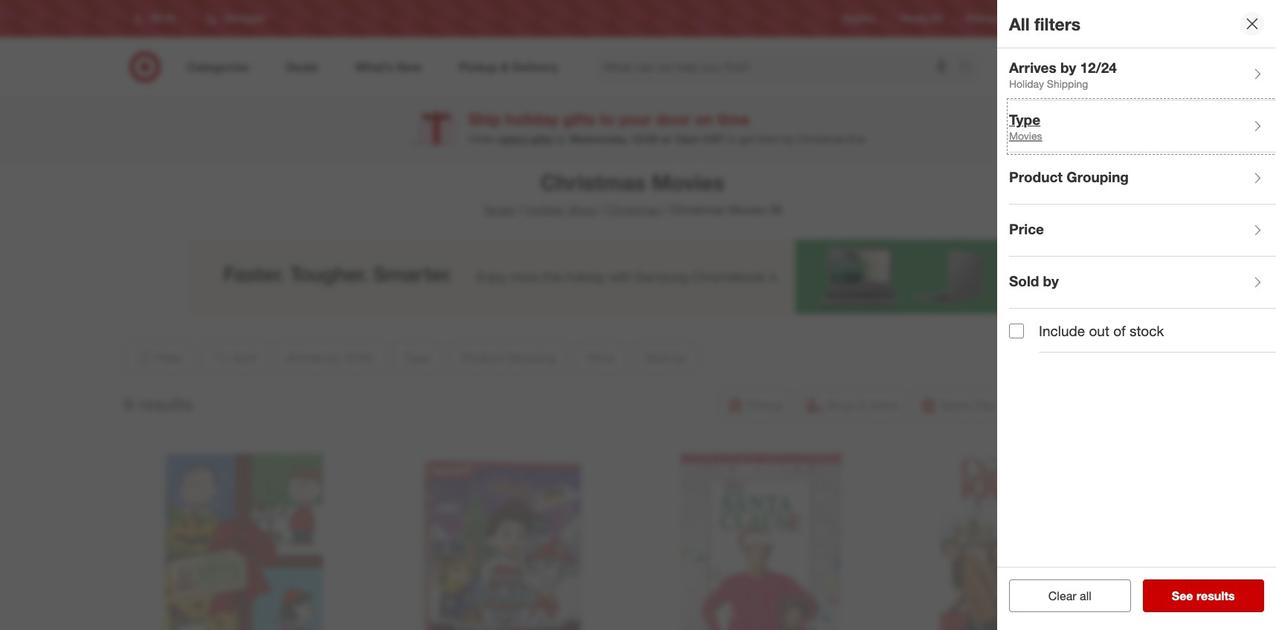 Task type: locate. For each thing, give the bounding box(es) containing it.
product grouping
[[1010, 168, 1129, 185]]

12/20
[[631, 132, 658, 145]]

to left get
[[727, 132, 737, 145]]

target inside christmas movies target / holiday shop / christmas / christmas movies (9)
[[483, 202, 515, 217]]

door
[[656, 110, 691, 129]]

sold
[[1010, 272, 1040, 289]]

at
[[661, 132, 671, 145]]

0 vertical spatial holiday
[[1010, 78, 1045, 90]]

9
[[124, 393, 133, 414]]

movies inside 'all filters' dialog
[[1010, 130, 1043, 142]]

1 horizontal spatial movies
[[728, 202, 766, 217]]

1 horizontal spatial target
[[1026, 13, 1050, 24]]

holiday
[[1010, 78, 1045, 90], [525, 202, 565, 217]]

holiday inside christmas movies target / holiday shop / christmas / christmas movies (9)
[[525, 202, 565, 217]]

9 results
[[124, 393, 193, 414]]

include out of stock
[[1039, 322, 1165, 339]]

holiday down arrives
[[1010, 78, 1045, 90]]

1 vertical spatial results
[[1197, 589, 1236, 603]]

by right the sold
[[1044, 272, 1059, 289]]

target circle link
[[1026, 12, 1076, 25]]

0 vertical spatial target
[[1026, 13, 1050, 24]]

What can we help you find? suggestions appear below search field
[[595, 51, 963, 83]]

ship
[[468, 110, 501, 129]]

results right 9
[[138, 393, 193, 414]]

search button
[[952, 51, 988, 86]]

1 vertical spatial target
[[483, 202, 515, 217]]

gifts up wednesday, in the top of the page
[[563, 110, 596, 129]]

results
[[138, 393, 193, 414], [1197, 589, 1236, 603]]

target link
[[483, 202, 515, 217]]

0 horizontal spatial holiday
[[525, 202, 565, 217]]

target
[[1026, 13, 1050, 24], [483, 202, 515, 217]]

0 vertical spatial movies
[[1010, 130, 1043, 142]]

0 horizontal spatial to
[[600, 110, 615, 129]]

clear
[[1049, 589, 1077, 603]]

christmas left eve.
[[798, 132, 846, 145]]

2 horizontal spatial /
[[664, 202, 668, 217]]

0 vertical spatial to
[[600, 110, 615, 129]]

/
[[518, 202, 522, 217], [600, 202, 604, 217], [664, 202, 668, 217]]

0 vertical spatial results
[[138, 393, 193, 414]]

1 vertical spatial to
[[727, 132, 737, 145]]

1 vertical spatial holiday
[[525, 202, 565, 217]]

gifts
[[563, 110, 596, 129], [531, 132, 553, 145]]

clear all button
[[1010, 580, 1131, 612]]

order
[[468, 132, 495, 145]]

1 horizontal spatial results
[[1197, 589, 1236, 603]]

circle
[[1053, 13, 1076, 24]]

gifts down holiday
[[531, 132, 553, 145]]

movies
[[1010, 130, 1043, 142], [652, 169, 725, 196], [728, 202, 766, 217]]

holiday left shop
[[525, 202, 565, 217]]

get
[[739, 132, 754, 145]]

1 horizontal spatial /
[[600, 202, 604, 217]]

2 / from the left
[[600, 202, 604, 217]]

3 / from the left
[[664, 202, 668, 217]]

time
[[718, 110, 750, 129]]

all filters dialog
[[998, 0, 1277, 630]]

select
[[498, 132, 528, 145]]

12pm
[[674, 132, 701, 145]]

all
[[1010, 13, 1030, 34]]

search
[[952, 61, 988, 76]]

by
[[1061, 58, 1077, 76], [556, 132, 567, 145], [784, 132, 795, 145], [1044, 272, 1059, 289]]

movies left (9)
[[728, 202, 766, 217]]

1 horizontal spatial gifts
[[563, 110, 596, 129]]

christmas movies target / holiday shop / christmas / christmas movies (9)
[[483, 169, 783, 217]]

product
[[1010, 168, 1063, 185]]

registry
[[843, 13, 876, 24]]

ship holiday gifts to your door on time order select gifts by wednesday, 12/20 at 12pm cst to get them by christmas eve.
[[468, 110, 868, 145]]

/ right the christmas link at the top of the page
[[664, 202, 668, 217]]

shop
[[569, 202, 597, 217]]

/ right shop
[[600, 202, 604, 217]]

product grouping button
[[1010, 153, 1277, 205]]

(9)
[[770, 202, 783, 217]]

movies down type
[[1010, 130, 1043, 142]]

to up wednesday, in the top of the page
[[600, 110, 615, 129]]

arrives
[[1010, 58, 1057, 76]]

by down holiday
[[556, 132, 567, 145]]

results inside 'see results' button
[[1197, 589, 1236, 603]]

holiday
[[506, 110, 559, 129]]

christmas
[[798, 132, 846, 145], [541, 169, 646, 196], [607, 202, 661, 217], [671, 202, 725, 217]]

Include out of stock checkbox
[[1010, 323, 1025, 338]]

movies down 12pm
[[652, 169, 725, 196]]

results for see results
[[1197, 589, 1236, 603]]

0 vertical spatial gifts
[[563, 110, 596, 129]]

0 horizontal spatial results
[[138, 393, 193, 414]]

redcard link
[[966, 12, 1002, 25]]

by inside arrives by 12/24 holiday shipping
[[1061, 58, 1077, 76]]

1 vertical spatial movies
[[652, 169, 725, 196]]

to
[[600, 110, 615, 129], [727, 132, 737, 145]]

1 horizontal spatial holiday
[[1010, 78, 1045, 90]]

by up shipping
[[1061, 58, 1077, 76]]

0 horizontal spatial target
[[483, 202, 515, 217]]

out
[[1090, 322, 1110, 339]]

2 horizontal spatial movies
[[1010, 130, 1043, 142]]

1 vertical spatial gifts
[[531, 132, 553, 145]]

0 horizontal spatial /
[[518, 202, 522, 217]]

results right see at the bottom
[[1197, 589, 1236, 603]]

/ right target link
[[518, 202, 522, 217]]

see
[[1172, 589, 1194, 603]]

your
[[619, 110, 652, 129]]

stock
[[1130, 322, 1165, 339]]

0 horizontal spatial movies
[[652, 169, 725, 196]]



Task type: describe. For each thing, give the bounding box(es) containing it.
holiday inside arrives by 12/24 holiday shipping
[[1010, 78, 1045, 90]]

price
[[1010, 220, 1045, 237]]

movies for christmas movies
[[652, 169, 725, 196]]

them
[[757, 132, 781, 145]]

wednesday,
[[570, 132, 628, 145]]

christmas link
[[607, 202, 661, 217]]

price button
[[1010, 205, 1277, 257]]

all
[[1080, 589, 1092, 603]]

by inside button
[[1044, 272, 1059, 289]]

advertisement region
[[186, 239, 1079, 314]]

weekly ad
[[900, 13, 942, 24]]

1 / from the left
[[518, 202, 522, 217]]

sold by
[[1010, 272, 1059, 289]]

filters
[[1035, 13, 1081, 34]]

clear all
[[1049, 589, 1092, 603]]

by right them
[[784, 132, 795, 145]]

eve.
[[848, 132, 868, 145]]

see results button
[[1143, 580, 1265, 612]]

see results
[[1172, 589, 1236, 603]]

shipping
[[1047, 78, 1089, 90]]

2 vertical spatial movies
[[728, 202, 766, 217]]

target circle
[[1026, 13, 1076, 24]]

christmas up shop
[[541, 169, 646, 196]]

sponsored
[[1035, 315, 1079, 326]]

cst
[[704, 132, 725, 145]]

1 horizontal spatial to
[[727, 132, 737, 145]]

grouping
[[1067, 168, 1129, 185]]

of
[[1114, 322, 1126, 339]]

12/24
[[1081, 58, 1117, 76]]

christmas right the christmas link at the top of the page
[[671, 202, 725, 217]]

all filters
[[1010, 13, 1081, 34]]

movies for type
[[1010, 130, 1043, 142]]

holiday shop link
[[525, 202, 597, 217]]

include
[[1039, 322, 1086, 339]]

on
[[695, 110, 714, 129]]

ad
[[931, 13, 942, 24]]

christmas right shop
[[607, 202, 661, 217]]

registry link
[[843, 12, 876, 25]]

results for 9 results
[[138, 393, 193, 414]]

0 horizontal spatial gifts
[[531, 132, 553, 145]]

weekly ad link
[[900, 12, 942, 25]]

arrives by 12/24 holiday shipping
[[1010, 58, 1117, 90]]

type movies
[[1010, 111, 1043, 142]]

christmas inside ship holiday gifts to your door on time order select gifts by wednesday, 12/20 at 12pm cst to get them by christmas eve.
[[798, 132, 846, 145]]

sold by button
[[1010, 257, 1277, 309]]

type
[[1010, 111, 1041, 128]]

redcard
[[966, 13, 1002, 24]]

weekly
[[900, 13, 929, 24]]



Task type: vqa. For each thing, say whether or not it's contained in the screenshot.
Grouping
yes



